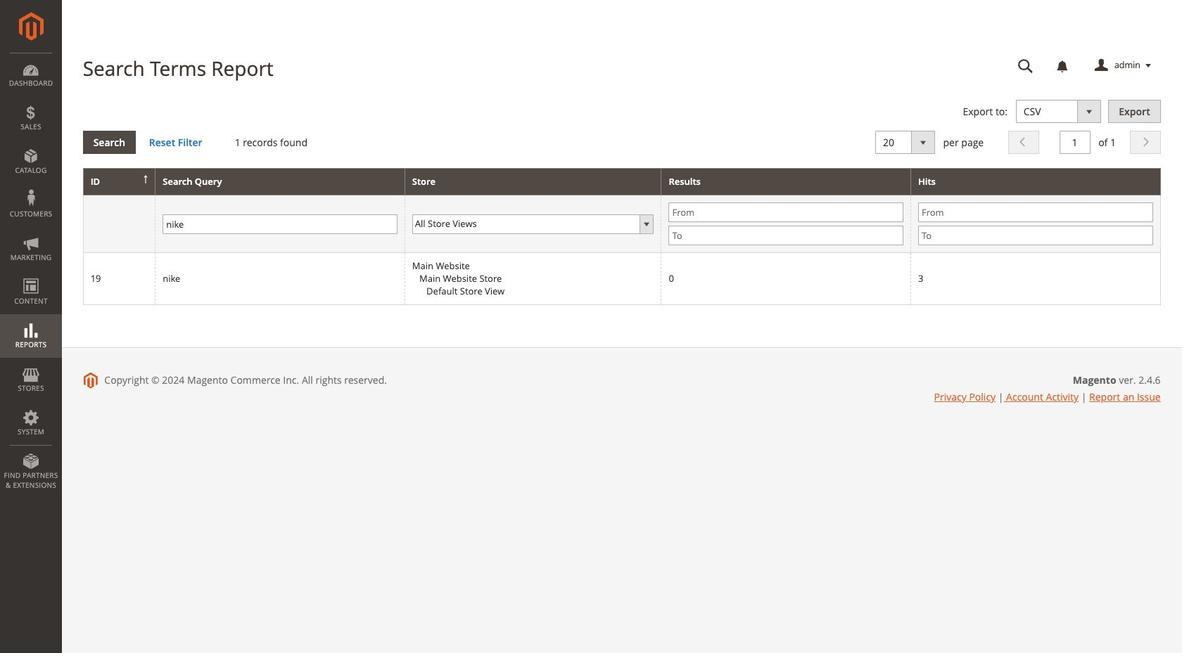 Task type: describe. For each thing, give the bounding box(es) containing it.
to text field for from text field at right
[[669, 226, 904, 246]]

From text field
[[669, 203, 904, 223]]

From text field
[[918, 203, 1153, 223]]

magento admin panel image
[[19, 12, 43, 41]]



Task type: locate. For each thing, give the bounding box(es) containing it.
menu bar
[[0, 53, 62, 498]]

1 horizontal spatial to text field
[[918, 226, 1153, 246]]

1 to text field from the left
[[669, 226, 904, 246]]

0 horizontal spatial to text field
[[669, 226, 904, 246]]

None text field
[[163, 215, 398, 234]]

to text field down from text field at right
[[669, 226, 904, 246]]

to text field for from text box
[[918, 226, 1153, 246]]

To text field
[[669, 226, 904, 246], [918, 226, 1153, 246]]

None text field
[[1008, 53, 1044, 78], [1060, 131, 1091, 154], [1008, 53, 1044, 78], [1060, 131, 1091, 154]]

to text field down from text box
[[918, 226, 1153, 246]]

2 to text field from the left
[[918, 226, 1153, 246]]



